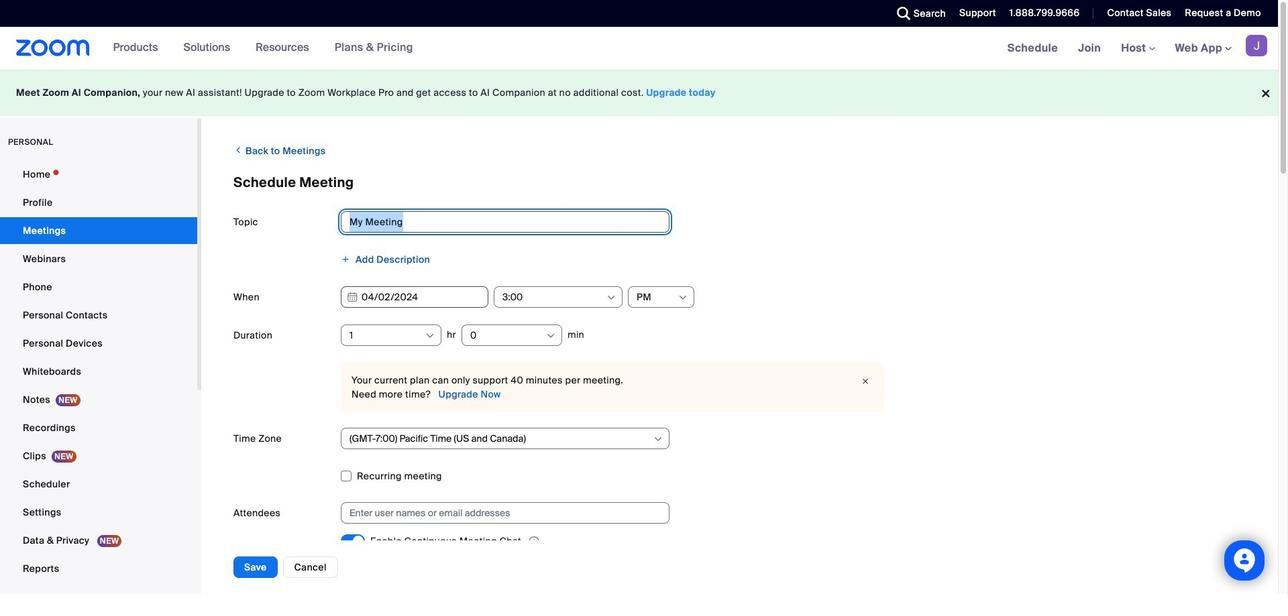 Task type: vqa. For each thing, say whether or not it's contained in the screenshot.
Support link
no



Task type: locate. For each thing, give the bounding box(es) containing it.
0 vertical spatial show options image
[[606, 293, 617, 303]]

show options image for select start time text box
[[606, 293, 617, 303]]

learn more about enable continuous meeting chat image
[[525, 536, 543, 548]]

1 horizontal spatial show options image
[[653, 434, 664, 445]]

application
[[370, 535, 625, 550]]

0 horizontal spatial show options image
[[606, 293, 617, 303]]

show options image
[[678, 293, 688, 303], [425, 331, 435, 341], [545, 331, 556, 341]]

zoom logo image
[[16, 40, 90, 56]]

show options image
[[606, 293, 617, 303], [653, 434, 664, 445]]

Persistent Chat, enter email address,Enter user names or email addresses text field
[[350, 503, 649, 523]]

1 vertical spatial show options image
[[653, 434, 664, 445]]

select start time text field
[[503, 287, 605, 307]]

0 horizontal spatial show options image
[[425, 331, 435, 341]]

product information navigation
[[103, 27, 423, 70]]

footer
[[0, 70, 1278, 116]]

banner
[[0, 27, 1278, 70]]



Task type: describe. For each thing, give the bounding box(es) containing it.
My Meeting text field
[[341, 211, 670, 233]]

choose date text field
[[341, 286, 488, 308]]

profile picture image
[[1246, 35, 1267, 56]]

meetings navigation
[[997, 27, 1278, 70]]

left image
[[233, 144, 243, 157]]

show options image for the select time zone text box
[[653, 434, 664, 445]]

personal menu menu
[[0, 161, 197, 584]]

close image
[[857, 375, 874, 388]]

2 horizontal spatial show options image
[[678, 293, 688, 303]]

select time zone text field
[[350, 429, 652, 449]]

1 horizontal spatial show options image
[[545, 331, 556, 341]]

add image
[[341, 255, 350, 264]]



